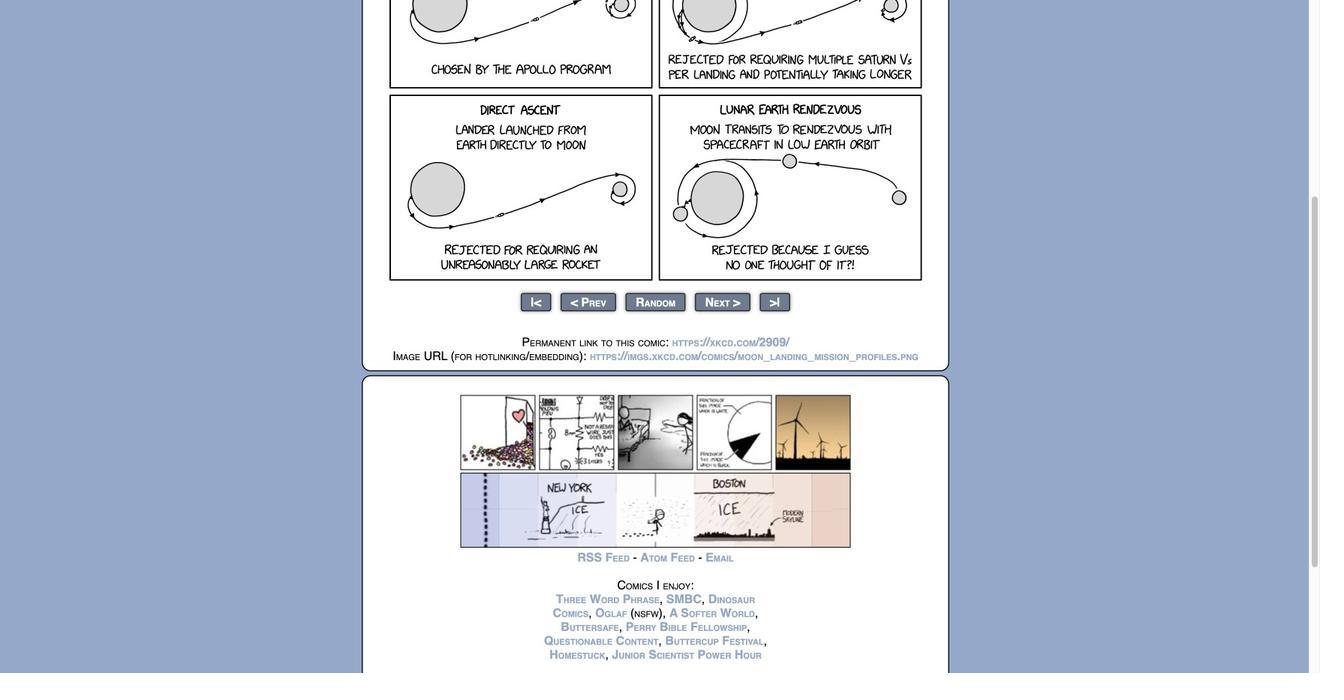 Task type: vqa. For each thing, say whether or not it's contained in the screenshot.
xkcd.com logo
no



Task type: describe. For each thing, give the bounding box(es) containing it.
moon landing mission profiles image
[[389, 0, 922, 281]]



Task type: locate. For each thing, give the bounding box(es) containing it.
earth temperature timeline image
[[460, 473, 851, 548]]

selected comics image
[[460, 395, 851, 470]]



